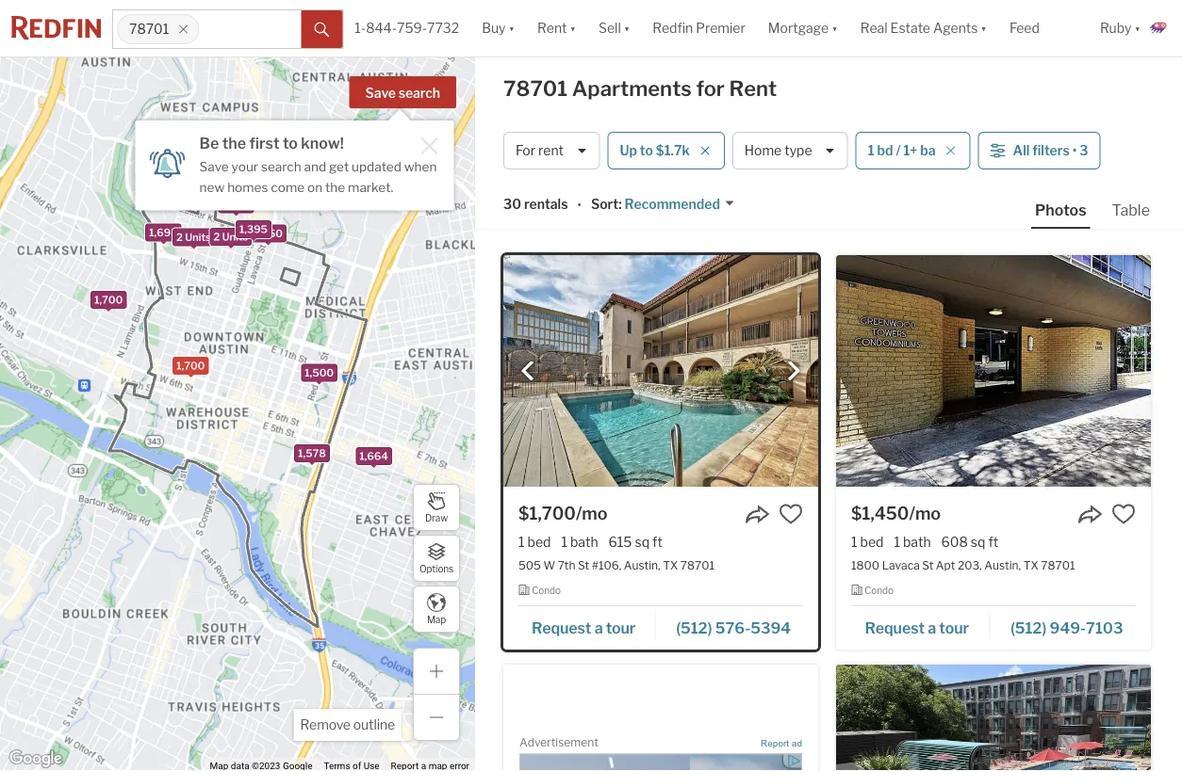 Task type: locate. For each thing, give the bounding box(es) containing it.
remove outline
[[300, 718, 395, 734]]

request a tour down 7th
[[532, 619, 636, 637]]

0 horizontal spatial •
[[577, 198, 582, 214]]

remove
[[300, 718, 351, 734]]

1 vertical spatial •
[[577, 198, 582, 214]]

(512) inside 'link'
[[676, 619, 712, 637]]

(512) left 949-
[[1010, 619, 1047, 637]]

favorite button checkbox
[[1111, 502, 1136, 527]]

0 horizontal spatial condo
[[532, 586, 561, 597]]

save inside save your search and get updated when new homes come on the market.
[[199, 159, 229, 174]]

sq for $1,450 /mo
[[971, 534, 985, 550]]

1 bath for $1,700
[[561, 534, 598, 550]]

▾ left sell at the right top
[[570, 20, 576, 36]]

0 horizontal spatial bed
[[527, 534, 551, 550]]

$1,450
[[851, 503, 909, 524]]

0 horizontal spatial tx
[[663, 559, 678, 572]]

844-
[[366, 20, 397, 36]]

request down lavaca
[[865, 619, 925, 637]]

and
[[304, 159, 326, 174]]

search up come
[[261, 159, 301, 174]]

• left 3
[[1072, 143, 1077, 159]]

save down 844-
[[365, 85, 396, 101]]

1 ft from the left
[[652, 534, 662, 550]]

0 horizontal spatial tour
[[606, 619, 636, 637]]

1 horizontal spatial request
[[865, 619, 925, 637]]

1 horizontal spatial ft
[[988, 534, 998, 550]]

0 vertical spatial rent
[[537, 20, 567, 36]]

2 request from the left
[[865, 619, 925, 637]]

2 1 bed from the left
[[851, 534, 884, 550]]

st right 7th
[[578, 559, 589, 572]]

1 horizontal spatial tx
[[1023, 559, 1038, 572]]

the inside save your search and get updated when new homes come on the market.
[[325, 179, 345, 195]]

save
[[365, 85, 396, 101], [199, 159, 229, 174]]

2 condo from the left
[[864, 586, 894, 597]]

a for $1,450 /mo
[[928, 619, 936, 637]]

0 horizontal spatial st
[[578, 559, 589, 572]]

buy ▾ button
[[471, 0, 526, 57]]

1 request from the left
[[532, 619, 591, 637]]

▾ right ruby
[[1134, 20, 1141, 36]]

1 horizontal spatial request a tour
[[865, 619, 969, 637]]

units up 1,350
[[155, 140, 181, 152]]

map region
[[0, 37, 575, 772]]

favorite button checkbox
[[779, 502, 803, 527]]

tx
[[663, 559, 678, 572], [1023, 559, 1038, 572]]

request a tour button down lavaca
[[851, 612, 990, 641]]

2 sq from the left
[[971, 534, 985, 550]]

1 request a tour from the left
[[532, 619, 636, 637]]

▾ right mortgage
[[832, 20, 838, 36]]

1 austin, from the left
[[624, 559, 660, 572]]

1 a from the left
[[594, 619, 603, 637]]

0 horizontal spatial austin,
[[624, 559, 660, 572]]

request down 7th
[[532, 619, 591, 637]]

0 horizontal spatial 1 bed
[[518, 534, 551, 550]]

▾ right sell at the right top
[[624, 20, 630, 36]]

bed up 505
[[527, 534, 551, 550]]

0 vertical spatial the
[[222, 134, 246, 152]]

rentals
[[524, 196, 568, 212]]

None search field
[[199, 10, 301, 48]]

1,450 down be
[[183, 153, 212, 165]]

favorite button image
[[779, 502, 803, 527]]

request for $1,700
[[532, 619, 591, 637]]

0 horizontal spatial request a tour
[[532, 619, 636, 637]]

condo
[[532, 586, 561, 597], [864, 586, 894, 597]]

1 up 505
[[518, 534, 525, 550]]

1 bed up 505
[[518, 534, 551, 550]]

1 bath up 7th
[[561, 534, 598, 550]]

2 units down 700
[[169, 184, 204, 196]]

the right be
[[222, 134, 246, 152]]

recommended
[[624, 196, 720, 212]]

sq right 608
[[971, 534, 985, 550]]

1-844-759-7732
[[355, 20, 459, 36]]

1 horizontal spatial 1 bath
[[894, 534, 931, 550]]

1 sq from the left
[[635, 534, 650, 550]]

0 horizontal spatial 1,700
[[94, 294, 123, 306]]

bath up lavaca
[[903, 534, 931, 550]]

0 horizontal spatial /mo
[[576, 503, 608, 524]]

/mo up apt
[[909, 503, 941, 524]]

0 horizontal spatial to
[[283, 134, 298, 152]]

austin, down 615 sq ft at the right
[[624, 559, 660, 572]]

rent
[[537, 20, 567, 36], [729, 76, 777, 101]]

4 ▾ from the left
[[832, 20, 838, 36]]

save up new
[[199, 159, 229, 174]]

78701 apartments for rent
[[503, 76, 777, 101]]

2 units down new
[[176, 232, 211, 244]]

1 vertical spatial search
[[261, 159, 301, 174]]

tx right 203,
[[1023, 559, 1038, 572]]

3 ▾ from the left
[[624, 20, 630, 36]]

1800
[[851, 559, 880, 572]]

2 request a tour from the left
[[865, 619, 969, 637]]

request a tour for $1,700
[[532, 619, 636, 637]]

request a tour down lavaca
[[865, 619, 969, 637]]

1 horizontal spatial save
[[365, 85, 396, 101]]

1 horizontal spatial condo
[[864, 586, 894, 597]]

2 1 bath from the left
[[894, 534, 931, 550]]

request
[[532, 619, 591, 637], [865, 619, 925, 637]]

real estate agents ▾ link
[[860, 0, 987, 57]]

• inside button
[[1072, 143, 1077, 159]]

2 (512) from the left
[[1010, 619, 1047, 637]]

tx right #106,
[[663, 559, 678, 572]]

1 left bd
[[868, 143, 874, 159]]

search down 759-
[[398, 85, 440, 101]]

request a tour button for $1,700
[[518, 612, 656, 641]]

2 bed from the left
[[860, 534, 884, 550]]

1 horizontal spatial tour
[[939, 619, 969, 637]]

1 horizontal spatial st
[[922, 559, 933, 572]]

0 horizontal spatial (512)
[[676, 619, 712, 637]]

$1,450 /mo
[[851, 503, 941, 524]]

1,500
[[305, 367, 334, 379]]

outline
[[353, 718, 395, 734]]

units up 700
[[181, 146, 207, 158]]

2 tx from the left
[[1023, 559, 1038, 572]]

tour down apt
[[939, 619, 969, 637]]

1-
[[355, 20, 366, 36]]

$1.7k
[[656, 143, 690, 159]]

1 bed
[[518, 534, 551, 550], [851, 534, 884, 550]]

1,695 up your on the top left of page
[[221, 142, 250, 154]]

1 horizontal spatial bed
[[860, 534, 884, 550]]

1 horizontal spatial search
[[398, 85, 440, 101]]

1 horizontal spatial 1,695
[[221, 142, 250, 154]]

ba
[[920, 143, 936, 159]]

(512) for $1,450 /mo
[[1010, 619, 1047, 637]]

1 horizontal spatial austin,
[[984, 559, 1021, 572]]

0 horizontal spatial bath
[[570, 534, 598, 550]]

first
[[249, 134, 280, 152]]

615
[[609, 534, 632, 550]]

ft for $1,700 /mo
[[652, 534, 662, 550]]

1 /mo from the left
[[576, 503, 608, 524]]

feed button
[[998, 0, 1089, 57]]

st left apt
[[922, 559, 933, 572]]

1 vertical spatial rent
[[729, 76, 777, 101]]

units down 1,299
[[222, 231, 248, 243]]

bed up 1800
[[860, 534, 884, 550]]

1 condo from the left
[[532, 586, 561, 597]]

ad region
[[519, 754, 802, 772]]

1,664
[[359, 451, 388, 463]]

1+
[[903, 143, 917, 159]]

to right up
[[640, 143, 653, 159]]

tour down '505 w 7th st #106, austin, tx 78701'
[[606, 619, 636, 637]]

0 vertical spatial search
[[398, 85, 440, 101]]

505 w 7th st #106, austin, tx 78701
[[518, 559, 715, 572]]

ruby
[[1100, 20, 1132, 36]]

1 up 1800
[[851, 534, 857, 550]]

2 austin, from the left
[[984, 559, 1021, 572]]

2 ft from the left
[[988, 534, 998, 550]]

home type button
[[732, 132, 848, 170]]

feed
[[1009, 20, 1040, 36]]

1 horizontal spatial request a tour button
[[851, 612, 990, 641]]

0 horizontal spatial request a tour button
[[518, 612, 656, 641]]

sort :
[[591, 196, 622, 212]]

2 request a tour button from the left
[[851, 612, 990, 641]]

units right 700
[[184, 173, 210, 185]]

search
[[398, 85, 440, 101], [261, 159, 301, 174]]

0 horizontal spatial search
[[261, 159, 301, 174]]

to right "first" at the top of page
[[283, 134, 298, 152]]

get
[[329, 159, 349, 174]]

real estate agents ▾
[[860, 20, 987, 36]]

0 vertical spatial save
[[365, 85, 396, 101]]

1 tour from the left
[[606, 619, 636, 637]]

submit search image
[[314, 22, 329, 37]]

1 ▾ from the left
[[509, 20, 515, 36]]

0 vertical spatial 1,700
[[94, 294, 123, 306]]

700
[[162, 168, 183, 180]]

home
[[744, 143, 782, 159]]

0 horizontal spatial ft
[[652, 534, 662, 550]]

0 horizontal spatial request
[[532, 619, 591, 637]]

2 ▾ from the left
[[570, 20, 576, 36]]

•
[[1072, 143, 1077, 159], [577, 198, 582, 214]]

1 horizontal spatial •
[[1072, 143, 1077, 159]]

tour
[[606, 619, 636, 637], [939, 619, 969, 637]]

949-
[[1050, 619, 1086, 637]]

30 rentals •
[[503, 196, 582, 214]]

(512) left the 576-
[[676, 619, 712, 637]]

1,695
[[221, 142, 250, 154], [149, 227, 178, 239]]

1 1 bed from the left
[[518, 534, 551, 550]]

1 inside button
[[868, 143, 874, 159]]

0 vertical spatial •
[[1072, 143, 1077, 159]]

1 bath up lavaca
[[894, 534, 931, 550]]

a down apt
[[928, 619, 936, 637]]

1 horizontal spatial (512)
[[1010, 619, 1047, 637]]

ft right 615
[[652, 534, 662, 550]]

1 horizontal spatial 1,450
[[254, 227, 283, 240]]

• for rentals
[[577, 198, 582, 214]]

2 units up 1,350
[[147, 140, 181, 152]]

1 bath
[[561, 534, 598, 550], [894, 534, 931, 550]]

▾ for sell ▾
[[624, 20, 630, 36]]

a down #106,
[[594, 619, 603, 637]]

1 bed up 1800
[[851, 534, 884, 550]]

▾ right "buy" at the top
[[509, 20, 515, 36]]

photos button
[[1031, 200, 1108, 229]]

austin, right 203,
[[984, 559, 1021, 572]]

rent right "for"
[[729, 76, 777, 101]]

/mo up #106,
[[576, 503, 608, 524]]

0 horizontal spatial sq
[[635, 534, 650, 550]]

78701 left "remove 78701" icon
[[129, 21, 169, 37]]

on
[[307, 179, 322, 195]]

1 vertical spatial 1,695
[[149, 227, 178, 239]]

1 horizontal spatial the
[[325, 179, 345, 195]]

photo of 1800 lavaca st apt 203, austin, tx 78701 image
[[836, 255, 1151, 487]]

request a tour for $1,450
[[865, 619, 969, 637]]

• for filters
[[1072, 143, 1077, 159]]

0 horizontal spatial a
[[594, 619, 603, 637]]

next button image
[[784, 362, 803, 381]]

ft for $1,450 /mo
[[988, 534, 998, 550]]

7th
[[558, 559, 575, 572]]

units
[[155, 140, 181, 152], [181, 146, 207, 158], [151, 161, 177, 173], [184, 173, 210, 185], [178, 184, 204, 196], [222, 231, 248, 243], [185, 232, 211, 244]]

(512) 949-7103 link
[[990, 611, 1136, 643]]

rent right the 'buy ▾'
[[537, 20, 567, 36]]

photos
[[1035, 201, 1086, 219]]

photo of 901 red river st unit 1206, austin, tx 78701 image
[[836, 665, 1151, 772]]

2 /mo from the left
[[909, 503, 941, 524]]

sell
[[598, 20, 621, 36]]

2 units
[[147, 140, 181, 152], [172, 146, 207, 158], [142, 161, 177, 173], [175, 173, 210, 185], [169, 184, 204, 196], [213, 231, 248, 243], [176, 232, 211, 244]]

1 bed from the left
[[527, 534, 551, 550]]

save for save search
[[365, 85, 396, 101]]

6 ▾ from the left
[[1134, 20, 1141, 36]]

1 bath from the left
[[570, 534, 598, 550]]

sq right 615
[[635, 534, 650, 550]]

redfin premier button
[[641, 0, 757, 57]]

real estate agents ▾ button
[[849, 0, 998, 57]]

0 vertical spatial 1,450
[[183, 153, 212, 165]]

ft
[[652, 534, 662, 550], [988, 534, 998, 550]]

apartments
[[572, 76, 692, 101]]

condo down 1800
[[864, 586, 894, 597]]

1 vertical spatial 1,700
[[176, 360, 205, 372]]

1 (512) from the left
[[676, 619, 712, 637]]

1 up lavaca
[[894, 534, 900, 550]]

request a tour button down #106,
[[518, 612, 656, 641]]

0 horizontal spatial 1,695
[[149, 227, 178, 239]]

units down 700
[[178, 184, 204, 196]]

condo down w
[[532, 586, 561, 597]]

1 horizontal spatial to
[[640, 143, 653, 159]]

0 horizontal spatial rent
[[537, 20, 567, 36]]

rent ▾ button
[[526, 0, 587, 57]]

2
[[147, 140, 153, 152], [172, 146, 179, 158], [142, 161, 148, 173], [175, 173, 181, 185], [169, 184, 175, 196], [213, 231, 220, 243], [176, 232, 183, 244]]

save inside button
[[365, 85, 396, 101]]

new
[[199, 179, 225, 195]]

draw
[[425, 513, 448, 524]]

1 vertical spatial the
[[325, 179, 345, 195]]

1 horizontal spatial /mo
[[909, 503, 941, 524]]

ruby ▾
[[1100, 20, 1141, 36]]

sq
[[635, 534, 650, 550], [971, 534, 985, 550]]

the right the on
[[325, 179, 345, 195]]

1 horizontal spatial sq
[[971, 534, 985, 550]]

favorite button image
[[1111, 502, 1136, 527]]

1 vertical spatial save
[[199, 159, 229, 174]]

1 tx from the left
[[663, 559, 678, 572]]

a for $1,700 /mo
[[594, 619, 603, 637]]

0 horizontal spatial 1 bath
[[561, 534, 598, 550]]

2 units down 1,299
[[213, 231, 248, 243]]

bath up 7th
[[570, 534, 598, 550]]

• left "sort" on the top
[[577, 198, 582, 214]]

2 a from the left
[[928, 619, 936, 637]]

1,695 down 700
[[149, 227, 178, 239]]

ad
[[792, 739, 802, 749]]

0 horizontal spatial save
[[199, 159, 229, 174]]

st
[[578, 559, 589, 572], [922, 559, 933, 572]]

2 bath from the left
[[903, 534, 931, 550]]

1 horizontal spatial 1 bed
[[851, 534, 884, 550]]

1 horizontal spatial a
[[928, 619, 936, 637]]

request a tour
[[532, 619, 636, 637], [865, 619, 969, 637]]

• inside 30 rentals •
[[577, 198, 582, 214]]

0 horizontal spatial 1,450
[[183, 153, 212, 165]]

premier
[[696, 20, 745, 36]]

2 tour from the left
[[939, 619, 969, 637]]

1 request a tour button from the left
[[518, 612, 656, 641]]

bed for $1,450
[[860, 534, 884, 550]]

ft up 1800 lavaca st apt 203, austin, tx 78701
[[988, 534, 998, 550]]

request a tour button
[[518, 612, 656, 641], [851, 612, 990, 641]]

1,299
[[222, 199, 250, 211]]

1,450 down come
[[254, 227, 283, 240]]

1 horizontal spatial bath
[[903, 534, 931, 550]]

▾ for rent ▾
[[570, 20, 576, 36]]

bath for $1,450
[[903, 534, 931, 550]]

615 sq ft
[[609, 534, 662, 550]]

1 1 bath from the left
[[561, 534, 598, 550]]

▾ right agents
[[981, 20, 987, 36]]



Task type: describe. For each thing, give the bounding box(es) containing it.
rent ▾ button
[[537, 0, 576, 57]]

2 st from the left
[[922, 559, 933, 572]]

agents
[[933, 20, 978, 36]]

market.
[[348, 179, 393, 195]]

▾ for buy ▾
[[509, 20, 515, 36]]

remove outline button
[[294, 710, 402, 742]]

sell ▾ button
[[598, 0, 630, 57]]

1 up 7th
[[561, 534, 567, 550]]

▾ for mortgage ▾
[[832, 20, 838, 36]]

units down new
[[185, 232, 211, 244]]

3
[[1080, 143, 1088, 159]]

buy ▾ button
[[482, 0, 515, 57]]

/
[[896, 143, 901, 159]]

1 vertical spatial 1,450
[[254, 227, 283, 240]]

30
[[503, 196, 521, 212]]

759-
[[397, 20, 427, 36]]

tx for $1,450 /mo
[[1023, 559, 1038, 572]]

request for $1,450
[[865, 619, 925, 637]]

bed for $1,700
[[527, 534, 551, 550]]

home type
[[744, 143, 812, 159]]

1 bed for $1,700 /mo
[[518, 534, 551, 550]]

1,350
[[158, 156, 187, 169]]

your
[[231, 159, 258, 174]]

2 units down 1,350
[[175, 173, 210, 185]]

know!
[[301, 134, 344, 152]]

up to $1.7k button
[[607, 132, 725, 170]]

7103
[[1086, 619, 1123, 637]]

redfin
[[652, 20, 693, 36]]

0 vertical spatial 1,695
[[221, 142, 250, 154]]

5394
[[751, 619, 791, 637]]

#106,
[[592, 559, 621, 572]]

mortgage
[[768, 20, 829, 36]]

recommended button
[[622, 195, 735, 214]]

w
[[543, 559, 555, 572]]

remove 78701 image
[[178, 24, 189, 35]]

2 units down 1,100 on the top left of page
[[142, 161, 177, 173]]

austin, for $1,450 /mo
[[984, 559, 1021, 572]]

table
[[1112, 201, 1150, 219]]

remove up to $1.7k image
[[699, 145, 710, 156]]

advertisement
[[519, 736, 598, 750]]

all filters • 3
[[1013, 143, 1088, 159]]

to inside 'up to $1.7k' button
[[640, 143, 653, 159]]

1 horizontal spatial 1,700
[[176, 360, 205, 372]]

▾ for ruby ▾
[[1134, 20, 1141, 36]]

type
[[784, 143, 812, 159]]

previous button image
[[518, 362, 537, 381]]

(512) 576-5394 link
[[656, 611, 803, 643]]

save search
[[365, 85, 440, 101]]

map
[[427, 615, 446, 626]]

buy ▾
[[482, 20, 515, 36]]

(512) for $1,700 /mo
[[676, 619, 712, 637]]

1,425
[[140, 159, 168, 171]]

:
[[619, 196, 622, 212]]

1 bd / 1+ ba
[[868, 143, 936, 159]]

be the first to know! dialog
[[135, 109, 454, 211]]

mortgage ▾ button
[[757, 0, 849, 57]]

tour for $1,700 /mo
[[606, 619, 636, 637]]

sell ▾
[[598, 20, 630, 36]]

1,200
[[158, 141, 187, 153]]

bath for $1,700
[[570, 534, 598, 550]]

78701 up for rent
[[503, 76, 568, 101]]

rent inside dropdown button
[[537, 20, 567, 36]]

condo for $1,700
[[532, 586, 561, 597]]

576-
[[715, 619, 751, 637]]

(512) 949-7103
[[1010, 619, 1123, 637]]

0 horizontal spatial the
[[222, 134, 246, 152]]

updated
[[352, 159, 401, 174]]

1 st from the left
[[578, 559, 589, 572]]

/mo for $1,450
[[909, 503, 941, 524]]

up
[[620, 143, 637, 159]]

rent
[[538, 143, 564, 159]]

request a tour button for $1,450
[[851, 612, 990, 641]]

1,578
[[298, 448, 326, 460]]

google image
[[5, 747, 67, 772]]

table button
[[1108, 200, 1154, 227]]

tour for $1,450 /mo
[[939, 619, 969, 637]]

homes
[[227, 179, 268, 195]]

options
[[419, 564, 453, 575]]

for
[[516, 143, 535, 159]]

units down 1,100 on the top left of page
[[151, 161, 177, 173]]

come
[[271, 179, 305, 195]]

1 bath for $1,450
[[894, 534, 931, 550]]

real
[[860, 20, 888, 36]]

user photo image
[[1148, 17, 1171, 40]]

apt
[[936, 559, 955, 572]]

608 sq ft
[[941, 534, 998, 550]]

draw button
[[413, 484, 460, 532]]

78701 up (512) 576-5394 'link'
[[680, 559, 715, 572]]

save for save your search and get updated when new homes come on the market.
[[199, 159, 229, 174]]

for rent
[[516, 143, 564, 159]]

for
[[696, 76, 725, 101]]

608
[[941, 534, 968, 550]]

sq for $1,700 /mo
[[635, 534, 650, 550]]

austin, for $1,700 /mo
[[624, 559, 660, 572]]

lavaca
[[882, 559, 920, 572]]

1 horizontal spatial rent
[[729, 76, 777, 101]]

/mo for $1,700
[[576, 503, 608, 524]]

5 ▾ from the left
[[981, 20, 987, 36]]

up to $1.7k
[[620, 143, 690, 159]]

505
[[518, 559, 541, 572]]

map button
[[413, 586, 460, 633]]

report ad
[[761, 739, 802, 749]]

condo for $1,450
[[864, 586, 894, 597]]

1800 lavaca st apt 203, austin, tx 78701
[[851, 559, 1075, 572]]

estate
[[890, 20, 930, 36]]

mortgage ▾
[[768, 20, 838, 36]]

to inside 'be the first to know!' dialog
[[283, 134, 298, 152]]

search inside button
[[398, 85, 440, 101]]

search inside save your search and get updated when new homes come on the market.
[[261, 159, 301, 174]]

for rent button
[[503, 132, 600, 170]]

2 units up 700
[[172, 146, 207, 158]]

photo of 505 w 7th st #106, austin, tx 78701 image
[[503, 255, 818, 487]]

1 bed for $1,450 /mo
[[851, 534, 884, 550]]

options button
[[413, 535, 460, 583]]

(512) 576-5394
[[676, 619, 791, 637]]

be
[[199, 134, 219, 152]]

be the first to know!
[[199, 134, 344, 152]]

save your search and get updated when new homes come on the market.
[[199, 159, 437, 195]]

$1,700
[[518, 503, 576, 524]]

remove 1 bd / 1+ ba image
[[945, 145, 956, 156]]

tx for $1,700 /mo
[[663, 559, 678, 572]]

save search button
[[349, 76, 456, 108]]

when
[[404, 159, 437, 174]]

1,395
[[239, 224, 268, 236]]

78701 up (512) 949-7103 link
[[1041, 559, 1075, 572]]

report ad button
[[761, 739, 802, 753]]

1 bd / 1+ ba button
[[856, 132, 970, 170]]

all
[[1013, 143, 1030, 159]]



Task type: vqa. For each thing, say whether or not it's contained in the screenshot.
first TX from right
yes



